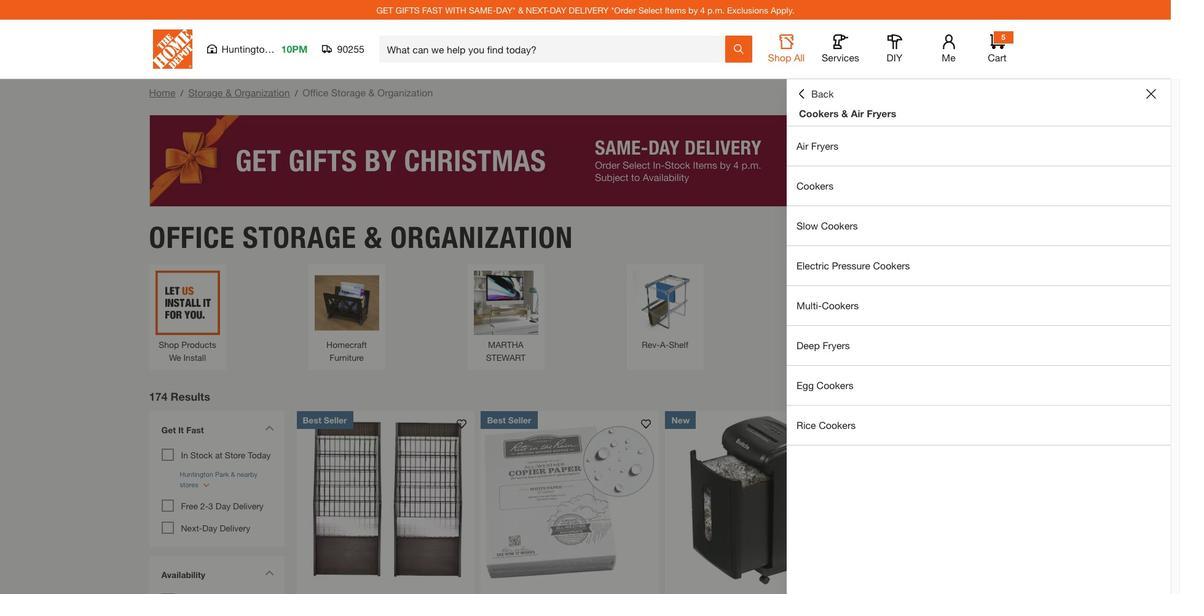 Task type: locate. For each thing, give the bounding box(es) containing it.
0 vertical spatial shop
[[768, 52, 791, 63]]

it
[[178, 425, 184, 435]]

10pm
[[281, 43, 308, 55]]

cookers
[[799, 108, 839, 119], [797, 180, 834, 192], [821, 220, 858, 232], [873, 260, 910, 272], [822, 300, 859, 312], [817, 380, 854, 392], [819, 420, 856, 431]]

fryers down diy
[[867, 108, 896, 119]]

seller for all-weather 8-1/2 in. x 11 in. 20 lbs. bulk copier paper, white (500-sheet pack) image
[[508, 415, 531, 426]]

shop up we
[[159, 340, 179, 350]]

wooden free standing 6-tier display literature brochure magazine rack in black (2-pack) image
[[297, 411, 475, 590]]

multi-cookers link
[[787, 286, 1171, 326]]

shop
[[768, 52, 791, 63], [159, 340, 179, 350]]

1 vertical spatial shop
[[159, 340, 179, 350]]

home / storage & organization / office storage & organization
[[149, 87, 433, 98]]

shop products we install image
[[155, 271, 220, 335]]

cookers down air fryers
[[797, 180, 834, 192]]

p.m.
[[707, 5, 725, 15]]

/ down 10pm
[[295, 88, 298, 98]]

feedback link image
[[1163, 208, 1180, 274]]

shelf
[[669, 340, 688, 350]]

1 horizontal spatial best seller
[[487, 415, 531, 426]]

day*
[[496, 5, 516, 15]]

wall
[[798, 340, 814, 350]]

services button
[[821, 34, 860, 64]]

fryers for deep fryers
[[823, 340, 850, 352]]

fryers down cookers & air fryers
[[811, 140, 838, 152]]

4
[[700, 5, 705, 15]]

new
[[671, 415, 690, 426]]

air inside "air fryers" link
[[797, 140, 808, 152]]

best seller for all-weather 8-1/2 in. x 11 in. 20 lbs. bulk copier paper, white (500-sheet pack) image
[[487, 415, 531, 426]]

homecraft furniture image
[[314, 271, 379, 335]]

get it fast link
[[155, 418, 278, 446]]

shop inside button
[[768, 52, 791, 63]]

cookers right pressure
[[873, 260, 910, 272]]

1 vertical spatial day
[[202, 523, 217, 534]]

0 vertical spatial fryers
[[867, 108, 896, 119]]

back button
[[797, 88, 834, 100]]

all
[[794, 52, 805, 63]]

1 horizontal spatial seller
[[508, 415, 531, 426]]

0 vertical spatial air
[[851, 108, 864, 119]]

1 horizontal spatial shop
[[768, 52, 791, 63]]

0 horizontal spatial shop
[[159, 340, 179, 350]]

cx8 crosscut shredder image
[[850, 411, 1028, 590]]

1 vertical spatial air
[[797, 140, 808, 152]]

products
[[181, 340, 216, 350]]

1 best seller from the left
[[303, 415, 347, 426]]

air
[[851, 108, 864, 119], [797, 140, 808, 152]]

cart
[[988, 52, 1007, 63]]

cookers link
[[787, 167, 1171, 206]]

day
[[216, 501, 231, 512], [202, 523, 217, 534]]

huntington park
[[222, 43, 293, 55]]

wall mounted
[[798, 340, 851, 350]]

rev-
[[642, 340, 660, 350]]

shop inside shop products we install
[[159, 340, 179, 350]]

storage
[[188, 87, 223, 98], [331, 87, 366, 98], [243, 220, 356, 255]]

1 horizontal spatial office
[[303, 87, 328, 98]]

/
[[180, 88, 183, 98], [295, 88, 298, 98]]

organization
[[234, 87, 290, 98], [377, 87, 433, 98], [390, 220, 573, 255]]

shop all button
[[767, 34, 806, 64]]

egg cookers link
[[787, 366, 1171, 406]]

1 best from the left
[[303, 415, 321, 426]]

stewart
[[486, 352, 526, 363]]

1 seller from the left
[[324, 415, 347, 426]]

rice
[[797, 420, 816, 431]]

best
[[303, 415, 321, 426], [487, 415, 506, 426]]

electric
[[797, 260, 829, 272]]

0 vertical spatial delivery
[[233, 501, 264, 512]]

shop left all
[[768, 52, 791, 63]]

same-
[[469, 5, 496, 15]]

0 horizontal spatial /
[[180, 88, 183, 98]]

2 vertical spatial fryers
[[823, 340, 850, 352]]

1 / from the left
[[180, 88, 183, 98]]

today
[[248, 450, 271, 461]]

1 horizontal spatial best
[[487, 415, 506, 426]]

0 horizontal spatial seller
[[324, 415, 347, 426]]

air down services
[[851, 108, 864, 119]]

/ right "home"
[[180, 88, 183, 98]]

next-day delivery
[[181, 523, 250, 534]]

&
[[518, 5, 523, 15], [225, 87, 232, 98], [368, 87, 375, 98], [841, 108, 848, 119], [364, 220, 383, 255]]

delivery right '3'
[[233, 501, 264, 512]]

0 vertical spatial office
[[303, 87, 328, 98]]

day down '3'
[[202, 523, 217, 534]]

best seller
[[303, 415, 347, 426], [487, 415, 531, 426]]

2 best from the left
[[487, 415, 506, 426]]

0 horizontal spatial air
[[797, 140, 808, 152]]

fryers
[[867, 108, 896, 119], [811, 140, 838, 152], [823, 340, 850, 352]]

0 horizontal spatial office
[[149, 220, 235, 255]]

0 horizontal spatial best
[[303, 415, 321, 426]]

1 vertical spatial fryers
[[811, 140, 838, 152]]

seller for wooden free standing 6-tier display literature brochure magazine rack in black (2-pack) image
[[324, 415, 347, 426]]

apply.
[[771, 5, 794, 15]]

day right '3'
[[216, 501, 231, 512]]

menu
[[787, 127, 1171, 446]]

shop products we install link
[[155, 271, 220, 364]]

0 horizontal spatial best seller
[[303, 415, 347, 426]]

deep fryers
[[797, 340, 850, 352]]

1 horizontal spatial /
[[295, 88, 298, 98]]

2 seller from the left
[[508, 415, 531, 426]]

2 best seller from the left
[[487, 415, 531, 426]]

items
[[665, 5, 686, 15]]

fryers right deep
[[823, 340, 850, 352]]

store
[[225, 450, 245, 461]]

next-
[[181, 523, 202, 534]]

best for wooden free standing 6-tier display literature brochure magazine rack in black (2-pack) image
[[303, 415, 321, 426]]

rev-a-shelf
[[642, 340, 688, 350]]

seller
[[324, 415, 347, 426], [508, 415, 531, 426]]

cart 5
[[988, 33, 1007, 63]]

delivery down free 2-3 day delivery "link"
[[220, 523, 250, 534]]

air down the back 'button'
[[797, 140, 808, 152]]

slow cookers link
[[787, 207, 1171, 246]]

home link
[[149, 87, 175, 98]]

slow
[[797, 220, 818, 232]]

wall mounted image
[[792, 271, 856, 335]]

drawer close image
[[1146, 89, 1156, 99]]

get gifts fast with same-day* & next-day delivery *order select items by 4 p.m. exclusions apply.
[[376, 5, 794, 15]]



Task type: describe. For each thing, give the bounding box(es) containing it.
deep
[[797, 340, 820, 352]]

wall mounted link
[[792, 271, 856, 351]]

*order
[[611, 5, 636, 15]]

2 / from the left
[[295, 88, 298, 98]]

90255 button
[[322, 43, 365, 55]]

1 horizontal spatial air
[[851, 108, 864, 119]]

office supplies image
[[951, 271, 1016, 335]]

day
[[550, 5, 566, 15]]

free 2-3 day delivery link
[[181, 501, 264, 512]]

multi-cookers
[[797, 300, 859, 312]]

home
[[149, 87, 175, 98]]

in
[[181, 450, 188, 461]]

1 vertical spatial delivery
[[220, 523, 250, 534]]

best seller for wooden free standing 6-tier display literature brochure magazine rack in black (2-pack) image
[[303, 415, 347, 426]]

egg cookers
[[797, 380, 854, 392]]

we
[[169, 352, 181, 363]]

fast
[[422, 5, 443, 15]]

rice cookers
[[797, 420, 856, 431]]

a-
[[660, 340, 669, 350]]

deep fryers link
[[787, 326, 1171, 366]]

availability link
[[155, 563, 278, 591]]

air fryers
[[797, 140, 838, 152]]

menu containing air fryers
[[787, 127, 1171, 446]]

next-day delivery link
[[181, 523, 250, 534]]

me button
[[929, 34, 968, 64]]

cookers right egg
[[817, 380, 854, 392]]

martha stewart image
[[474, 271, 538, 335]]

2-
[[200, 501, 208, 512]]

back
[[811, 88, 834, 100]]

shop for shop all
[[768, 52, 791, 63]]

174 results
[[149, 390, 210, 403]]

shop products we install
[[159, 340, 216, 363]]

shop for shop products we install
[[159, 340, 179, 350]]

rev a shelf image
[[633, 271, 697, 335]]

fryers for air fryers
[[811, 140, 838, 152]]

rice cookers link
[[787, 406, 1171, 446]]

in stock at store today link
[[181, 450, 271, 461]]

cookers up "mounted" on the right of page
[[822, 300, 859, 312]]

5
[[1001, 33, 1005, 42]]

30 l/7.9 gal. paper shredder cross cut document shredder for credit card/cd/junk mail shredder for office home image
[[665, 411, 844, 590]]

sponsored banner image
[[149, 115, 1022, 207]]

get
[[161, 425, 176, 435]]

What can we help you find today? search field
[[387, 36, 724, 62]]

the home depot logo image
[[153, 30, 192, 69]]

air fryers link
[[787, 127, 1171, 166]]

next-
[[526, 5, 550, 15]]

90255
[[337, 43, 364, 55]]

martha stewart
[[486, 340, 526, 363]]

pressure
[[832, 260, 870, 272]]

get it fast
[[161, 425, 204, 435]]

with
[[445, 5, 466, 15]]

cookers down the back 'button'
[[799, 108, 839, 119]]

diy button
[[875, 34, 914, 64]]

stock
[[190, 450, 213, 461]]

select
[[638, 5, 662, 15]]

install
[[183, 352, 206, 363]]

cookers right slow
[[821, 220, 858, 232]]

slow cookers
[[797, 220, 858, 232]]

martha
[[488, 340, 524, 350]]

get
[[376, 5, 393, 15]]

results
[[171, 390, 210, 403]]

174
[[149, 390, 167, 403]]

me
[[942, 52, 956, 63]]

homecraft
[[326, 340, 367, 350]]

egg
[[797, 380, 814, 392]]

shop all
[[768, 52, 805, 63]]

cookers & air fryers
[[799, 108, 896, 119]]

availability
[[161, 570, 205, 581]]

all-weather 8-1/2 in. x 11 in. 20 lbs. bulk copier paper, white (500-sheet pack) image
[[481, 411, 659, 590]]

delivery
[[569, 5, 609, 15]]

electric pressure cookers
[[797, 260, 910, 272]]

at
[[215, 450, 222, 461]]

storage & organization link
[[188, 87, 290, 98]]

furniture
[[330, 352, 364, 363]]

by
[[688, 5, 698, 15]]

homecraft furniture link
[[314, 271, 379, 364]]

rev-a-shelf link
[[633, 271, 697, 351]]

multi-
[[797, 300, 822, 312]]

fast
[[186, 425, 204, 435]]

cookers right rice
[[819, 420, 856, 431]]

exclusions
[[727, 5, 768, 15]]

1 vertical spatial office
[[149, 220, 235, 255]]

mounted
[[816, 340, 851, 350]]

3
[[208, 501, 213, 512]]

electric pressure cookers link
[[787, 246, 1171, 286]]

services
[[822, 52, 859, 63]]

in stock at store today
[[181, 450, 271, 461]]

huntington
[[222, 43, 270, 55]]

best for all-weather 8-1/2 in. x 11 in. 20 lbs. bulk copier paper, white (500-sheet pack) image
[[487, 415, 506, 426]]

0 vertical spatial day
[[216, 501, 231, 512]]

diy
[[887, 52, 902, 63]]

free 2-3 day delivery
[[181, 501, 264, 512]]

gifts
[[396, 5, 420, 15]]



Task type: vqa. For each thing, say whether or not it's contained in the screenshot.
5
yes



